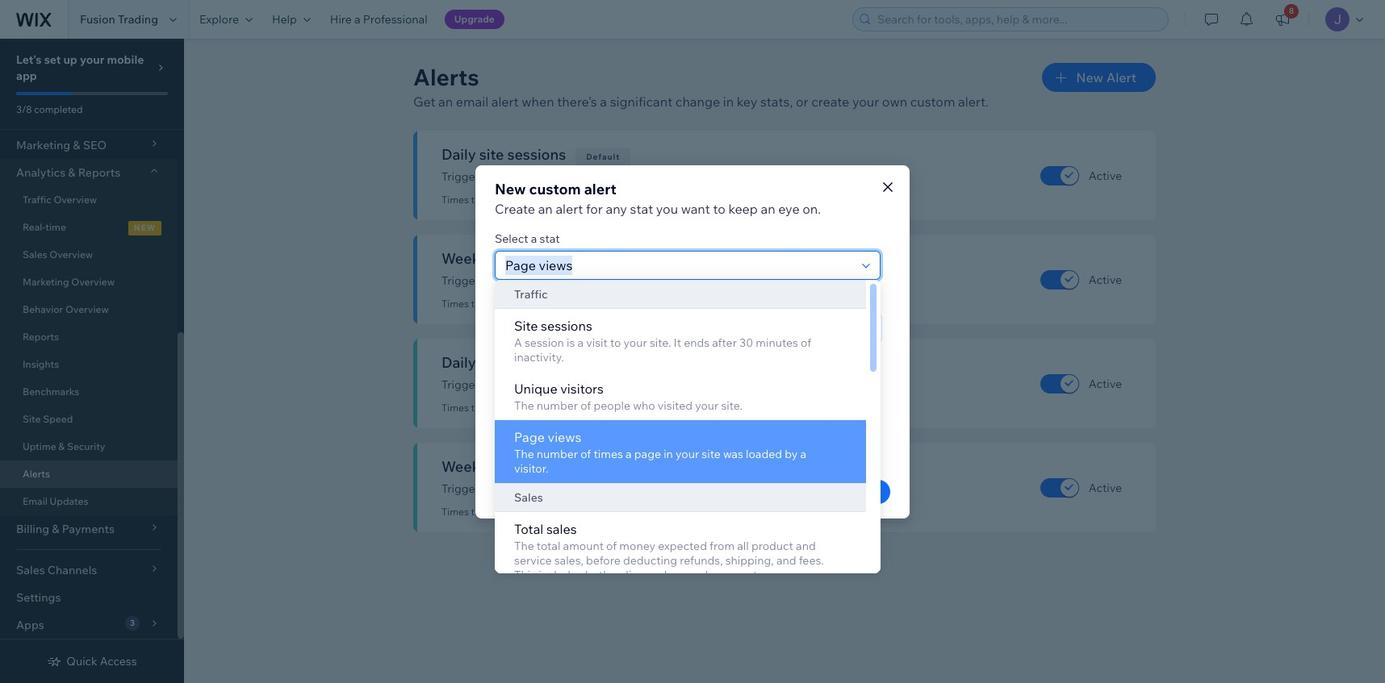 Task type: vqa. For each thing, say whether or not it's contained in the screenshot.


Task type: describe. For each thing, give the bounding box(es) containing it.
daily for sales
[[596, 378, 621, 392]]

alerts for alerts
[[23, 468, 50, 480]]

times triggered: never triggered for daily site sessions
[[442, 194, 588, 206]]

sessions inside site sessions a session is a visit to your site. it ends after 30 minutes of inactivity.
[[541, 318, 592, 334]]

let's set up your mobile app
[[16, 52, 144, 83]]

site up site sessions a session is a visit to your site. it ends after 30 minutes of inactivity.
[[635, 274, 654, 288]]

active for weekly site sessions
[[1089, 272, 1122, 287]]

Check every field
[[501, 314, 547, 342]]

own
[[882, 94, 908, 110]]

custom inside new custom alert create an alert for any stat you want to keep an eye on.
[[529, 180, 581, 198]]

behavior overview
[[23, 304, 109, 316]]

number
[[495, 357, 538, 372]]

your inside alerts get an email alert when there's a significant change in key stats, or create your own custom alert.
[[852, 94, 879, 110]]

stat inside new custom alert create an alert for any stat you want to keep an eye on.
[[630, 201, 653, 217]]

an inside alerts get an email alert when there's a significant change in key stats, or create your own custom alert.
[[438, 94, 453, 110]]

stats,
[[760, 94, 793, 110]]

quick
[[66, 655, 97, 669]]

total
[[514, 522, 544, 538]]

create
[[495, 201, 535, 217]]

trigger: significant change in daily total sales.
[[442, 378, 679, 392]]

significant for daily total sales
[[485, 378, 540, 392]]

product
[[751, 539, 793, 554]]

for
[[586, 201, 603, 217]]

amount
[[563, 539, 604, 554]]

cancel button
[[757, 480, 823, 504]]

sales. for daily total sales
[[650, 378, 679, 392]]

of inside unique visitors the number of people who visited your site.
[[581, 399, 591, 413]]

to inside new custom alert create an alert for any stat you want to keep an eye on.
[[713, 201, 726, 217]]

it
[[674, 336, 681, 350]]

site. for unique visitors
[[721, 399, 743, 413]]

alert inside alerts get an email alert when there's a significant change in key stats, or create your own custom alert.
[[491, 94, 519, 110]]

sales,
[[554, 554, 584, 568]]

weekly for sales
[[596, 482, 632, 496]]

total inside the total sales the total amount of money expected from all product and service sales, before deducting refunds, shipping, and fees. this includes both online and manual payments.
[[537, 539, 561, 554]]

expected
[[658, 539, 707, 554]]

in right "views"
[[815, 420, 824, 435]]

number for views
[[537, 447, 578, 462]]

trigger: for daily total sales
[[442, 378, 482, 392]]

email for you'll
[[561, 420, 589, 435]]

3/8 completed
[[16, 103, 83, 115]]

in down "visit"
[[584, 378, 593, 392]]

alerts get an email alert when there's a significant change in key stats, or create your own custom alert.
[[413, 63, 989, 110]]

reports inside 'popup button'
[[78, 165, 120, 180]]

before
[[586, 554, 621, 568]]

of inside the total sales the total amount of money expected from all product and service sales, before deducting refunds, shipping, and fees. this includes both online and manual payments.
[[606, 539, 617, 554]]

a left "page"
[[626, 447, 632, 462]]

want
[[681, 201, 710, 217]]

site speed
[[23, 413, 73, 425]]

sessions. for daily site sessions
[[645, 170, 692, 184]]

never for daily site sessions
[[518, 194, 543, 206]]

trigger: significant change in weekly total sales.
[[442, 482, 691, 496]]

alert.
[[958, 94, 989, 110]]

insights
[[23, 358, 59, 371]]

site up create
[[479, 145, 504, 164]]

email for alerts
[[456, 94, 488, 110]]

triggered: for daily total sales
[[471, 402, 516, 414]]

analytics & reports
[[16, 165, 120, 180]]

times triggered: never triggered for weekly site sessions
[[442, 298, 588, 310]]

active for daily site sessions
[[1089, 168, 1122, 183]]

uptime & security
[[23, 441, 105, 453]]

traffic for traffic
[[514, 287, 548, 302]]

both
[[585, 568, 610, 583]]

of inside page views the number of times a page in your site was loaded by a visitor.
[[581, 447, 591, 462]]

is inside site sessions a session is a visit to your site. it ends after 30 minutes of inactivity.
[[567, 336, 575, 350]]

security
[[67, 441, 105, 453]]

mobile
[[107, 52, 144, 67]]

page views the number of times a page in your site was loaded by a visitor.
[[514, 429, 807, 476]]

alerts link
[[0, 461, 178, 488]]

let's
[[16, 52, 42, 67]]

times for weekly site sessions
[[442, 298, 469, 310]]

quick access
[[66, 655, 137, 669]]

refunds,
[[680, 554, 723, 568]]

1 horizontal spatial when
[[592, 420, 620, 435]]

reports link
[[0, 324, 178, 351]]

service
[[514, 554, 552, 568]]

significant for weekly site sessions
[[485, 274, 540, 288]]

overview for behavior overview
[[65, 304, 109, 316]]

triggered: for weekly total sales
[[471, 506, 516, 518]]

uptime & security link
[[0, 434, 178, 461]]

times
[[594, 447, 623, 462]]

1 vertical spatial there
[[623, 420, 651, 435]]

check
[[495, 294, 528, 309]]

help button
[[262, 0, 320, 39]]

new
[[134, 223, 156, 233]]

updates
[[50, 496, 88, 508]]

total left the inactivity.
[[479, 354, 511, 372]]

cancel
[[772, 485, 808, 499]]

real-time
[[23, 221, 66, 233]]

a right the by
[[800, 447, 807, 462]]

8 button
[[1265, 0, 1301, 39]]

eye
[[778, 201, 800, 217]]

deducting
[[623, 554, 677, 568]]

the for total sales
[[514, 539, 534, 554]]

Search for tools, apps, help & more... field
[[873, 8, 1163, 31]]

never for daily total sales
[[518, 402, 543, 414]]

times triggered: never triggered for weekly total sales
[[442, 506, 588, 518]]

triggered for daily total sales
[[546, 402, 588, 414]]

sales option
[[495, 484, 866, 513]]

time
[[45, 221, 66, 233]]

a
[[514, 336, 522, 350]]

this
[[514, 568, 536, 583]]

change for daily site sessions
[[542, 170, 581, 184]]

in up if
[[584, 274, 593, 288]]

from
[[710, 539, 735, 554]]

trigger: for daily site sessions
[[442, 170, 482, 184]]

hire a professional
[[330, 12, 428, 27]]

behavior overview link
[[0, 296, 178, 324]]

when inside alerts get an email alert when there's a significant change in key stats, or create your own custom alert.
[[522, 94, 554, 110]]

sessions. for weekly site sessions
[[656, 274, 704, 288]]

views
[[781, 420, 812, 435]]

all
[[737, 539, 749, 554]]

your inside site sessions a session is a visit to your site. it ends after 30 minutes of inactivity.
[[624, 336, 647, 350]]

you
[[656, 201, 678, 217]]

to inside site sessions a session is a visit to your site. it ends after 30 minutes of inactivity.
[[610, 336, 621, 350]]

& for uptime
[[58, 441, 65, 453]]

get
[[525, 420, 543, 435]]

a right select
[[531, 231, 537, 246]]

default for daily site sessions
[[586, 152, 620, 162]]

page inside page views the number of times a page in your site was loaded by a visitor.
[[514, 429, 545, 446]]

page views option
[[495, 421, 866, 484]]

or
[[796, 94, 809, 110]]

new alert button
[[1042, 63, 1156, 92]]

create
[[811, 94, 850, 110]]

sales. for weekly total sales
[[661, 482, 691, 496]]

sales overview link
[[0, 241, 178, 269]]

email updates link
[[0, 488, 178, 516]]

never for weekly site sessions
[[518, 298, 543, 310]]

triggered: for weekly site sessions
[[471, 298, 516, 310]]

people
[[594, 399, 631, 413]]

change inside alerts get an email alert when there's a significant change in key stats, or create your own custom alert.
[[676, 94, 720, 110]]

daily total sales
[[442, 354, 549, 372]]

uptime
[[23, 441, 56, 453]]

money
[[619, 539, 656, 554]]

a right 'hire'
[[354, 12, 361, 27]]

change for weekly site sessions
[[542, 274, 581, 288]]

triggered: for daily site sessions
[[471, 194, 516, 206]]

quick access button
[[47, 655, 137, 669]]

overview for sales overview
[[49, 249, 93, 261]]

total up who
[[623, 378, 647, 392]]

triggered for daily site sessions
[[546, 194, 588, 206]]

visitors
[[560, 381, 604, 397]]

1 vertical spatial reports
[[23, 331, 59, 343]]

new for custom
[[495, 180, 526, 198]]

settings
[[16, 591, 61, 605]]

trading
[[118, 12, 158, 27]]

trigger: for weekly total sales
[[442, 482, 482, 496]]

times for daily site sessions
[[442, 194, 469, 206]]

day.
[[835, 420, 856, 435]]

site speed link
[[0, 406, 178, 434]]

times for daily total sales
[[442, 402, 469, 414]]

significant inside alerts get an email alert when there's a significant change in key stats, or create your own custom alert.
[[610, 94, 673, 110]]

save
[[848, 485, 874, 499]]

session
[[525, 336, 564, 350]]

of inside site sessions a session is a visit to your site. it ends after 30 minutes of inactivity.
[[801, 336, 811, 350]]

loaded
[[746, 447, 782, 462]]

select
[[495, 231, 528, 246]]

there's
[[557, 94, 597, 110]]

total down "page"
[[635, 482, 659, 496]]

site down select
[[495, 249, 520, 268]]

and right online
[[647, 568, 667, 583]]

weekly for weekly total sales
[[442, 458, 492, 476]]

times for weekly total sales
[[442, 506, 469, 518]]

custom inside alerts get an email alert when there's a significant change in key stats, or create your own custom alert.
[[910, 94, 955, 110]]

unique visitors the number of people who visited your site.
[[514, 381, 743, 413]]

0 vertical spatial is
[[626, 294, 634, 309]]

in up 'for'
[[584, 170, 593, 184]]



Task type: locate. For each thing, give the bounding box(es) containing it.
traffic inside option
[[514, 287, 548, 302]]

visitor.
[[514, 462, 549, 476]]

site. up 100 at the right bottom of page
[[721, 399, 743, 413]]

0 horizontal spatial page
[[514, 429, 545, 446]]

sidebar element
[[0, 0, 184, 684]]

sessions up trigger: significant change in weekly site sessions. at top
[[523, 249, 582, 268]]

views
[[548, 429, 582, 446]]

4 triggered from the top
[[546, 506, 588, 518]]

0 vertical spatial number
[[537, 399, 578, 413]]

any
[[606, 201, 627, 217]]

custom up create
[[529, 180, 581, 198]]

a right "there's"
[[600, 94, 607, 110]]

0 vertical spatial site.
[[650, 336, 671, 350]]

daily for daily total sales
[[442, 354, 476, 372]]

there right if
[[595, 294, 623, 309]]

page
[[751, 420, 778, 435], [514, 429, 545, 446]]

daily site sessions
[[442, 145, 566, 164]]

1 vertical spatial sales
[[514, 491, 543, 505]]

significant down weekly total sales
[[485, 482, 540, 496]]

2 daily from the top
[[596, 378, 621, 392]]

1 vertical spatial alert
[[584, 180, 617, 198]]

times triggered: never triggered for daily total sales
[[442, 402, 588, 414]]

your inside page views the number of times a page in your site was loaded by a visitor.
[[676, 447, 699, 462]]

0 vertical spatial daily
[[442, 145, 476, 164]]

unique
[[514, 381, 558, 397]]

alert
[[491, 94, 519, 110], [584, 180, 617, 198], [556, 201, 583, 217]]

3 times from the top
[[442, 402, 469, 414]]

when down people
[[592, 420, 620, 435]]

select a stat
[[495, 231, 560, 246]]

overview down sales overview link
[[71, 276, 115, 288]]

Number text field
[[501, 377, 560, 405]]

new inside new custom alert create an alert for any stat you want to keep an eye on.
[[495, 180, 526, 198]]

1 active from the top
[[1089, 168, 1122, 183]]

email inside alerts get an email alert when there's a significant change in key stats, or create your own custom alert.
[[456, 94, 488, 110]]

significant up check
[[485, 274, 540, 288]]

site. for site sessions
[[650, 336, 671, 350]]

page up 'visitor.'
[[514, 429, 545, 446]]

in inside alerts get an email alert when there's a significant change in key stats, or create your own custom alert.
[[723, 94, 734, 110]]

1 vertical spatial sales.
[[661, 482, 691, 496]]

the for unique visitors
[[514, 399, 534, 413]]

reports up the traffic overview link
[[78, 165, 120, 180]]

sales. up visited
[[650, 378, 679, 392]]

triggered: up "you'll"
[[471, 402, 516, 414]]

if there is
[[585, 294, 634, 309]]

times triggered: never triggered up "you'll"
[[442, 402, 588, 414]]

site. inside unique visitors the number of people who visited your site.
[[721, 399, 743, 413]]

0 vertical spatial sales
[[23, 249, 47, 261]]

the down get
[[514, 447, 534, 462]]

sales for daily total sales
[[514, 354, 549, 372]]

payments.
[[711, 568, 766, 583]]

site up a
[[514, 318, 538, 334]]

0 horizontal spatial alert
[[491, 94, 519, 110]]

sales. down page views the number of times a page in your site was loaded by a visitor.
[[661, 482, 691, 496]]

traffic overview link
[[0, 186, 178, 214]]

times down daily total sales
[[442, 402, 469, 414]]

daily up people
[[596, 378, 621, 392]]

total down total
[[537, 539, 561, 554]]

alert up daily site sessions
[[491, 94, 519, 110]]

to right want
[[713, 201, 726, 217]]

1 horizontal spatial to
[[713, 201, 726, 217]]

new inside button
[[1076, 69, 1104, 86]]

active
[[1089, 168, 1122, 183], [1089, 272, 1122, 287], [1089, 377, 1122, 391], [1089, 481, 1122, 495]]

if
[[585, 294, 593, 309]]

1 horizontal spatial sales
[[514, 491, 543, 505]]

reports up insights
[[23, 331, 59, 343]]

site up any
[[623, 170, 642, 184]]

weekly down times
[[596, 482, 632, 496]]

triggered down trigger: significant change in weekly total sales.
[[546, 506, 588, 518]]

hire a professional link
[[320, 0, 437, 39]]

2 vertical spatial alert
[[556, 201, 583, 217]]

and right product
[[796, 539, 816, 554]]

4 never from the top
[[518, 506, 543, 518]]

change for weekly total sales
[[542, 482, 581, 496]]

page right 100 at the right bottom of page
[[751, 420, 778, 435]]

1 horizontal spatial custom
[[910, 94, 955, 110]]

1 vertical spatial daily
[[442, 354, 476, 372]]

traffic up check every field
[[514, 287, 548, 302]]

site inside 'link'
[[23, 413, 41, 425]]

number inside page views the number of times a page in your site was loaded by a visitor.
[[537, 447, 578, 462]]

0 vertical spatial sales
[[514, 354, 549, 372]]

default for weekly total sales
[[585, 464, 619, 475]]

0 vertical spatial to
[[713, 201, 726, 217]]

3 the from the top
[[514, 539, 534, 554]]

are
[[653, 420, 670, 435]]

alert left 'for'
[[556, 201, 583, 217]]

active for daily total sales
[[1089, 377, 1122, 391]]

& inside 'popup button'
[[68, 165, 76, 180]]

1 triggered: from the top
[[471, 194, 516, 206]]

sales
[[514, 354, 549, 372], [530, 458, 565, 476], [546, 522, 577, 538]]

sales for weekly total sales
[[530, 458, 565, 476]]

default down times
[[585, 464, 619, 475]]

site left the was
[[702, 447, 721, 462]]

inactivity.
[[514, 350, 564, 365]]

Select a stat field
[[501, 251, 857, 279]]

0 vertical spatial when
[[522, 94, 554, 110]]

is right if
[[626, 294, 634, 309]]

4 active from the top
[[1089, 481, 1122, 495]]

2 daily from the top
[[442, 354, 476, 372]]

1 daily from the top
[[596, 170, 621, 184]]

number down trigger: significant change in daily total sales.
[[537, 399, 578, 413]]

3 trigger: from the top
[[442, 378, 482, 392]]

significant down number
[[485, 378, 540, 392]]

1 vertical spatial custom
[[529, 180, 581, 198]]

stat right any
[[630, 201, 653, 217]]

alerts inside sidebar 'element'
[[23, 468, 50, 480]]

never up select a stat
[[518, 194, 543, 206]]

2 times triggered: never triggered from the top
[[442, 298, 588, 310]]

1 horizontal spatial &
[[68, 165, 76, 180]]

triggered down trigger: significant change in daily site sessions.
[[546, 194, 588, 206]]

1 vertical spatial sales
[[530, 458, 565, 476]]

benchmarks link
[[0, 379, 178, 406]]

key
[[737, 94, 757, 110]]

sessions. up you
[[645, 170, 692, 184]]

the for page views
[[514, 447, 534, 462]]

email right get
[[456, 94, 488, 110]]

ends
[[684, 336, 710, 350]]

0 vertical spatial there
[[595, 294, 623, 309]]

&
[[68, 165, 76, 180], [58, 441, 65, 453]]

site inside site sessions a session is a visit to your site. it ends after 30 minutes of inactivity.
[[514, 318, 538, 334]]

1 horizontal spatial new
[[1076, 69, 1104, 86]]

triggered
[[546, 194, 588, 206], [546, 298, 588, 310], [546, 402, 588, 414], [546, 506, 588, 518]]

triggered for weekly site sessions
[[546, 298, 588, 310]]

your
[[80, 52, 104, 67], [852, 94, 879, 110], [624, 336, 647, 350], [695, 399, 719, 413], [676, 447, 699, 462]]

sessions
[[507, 145, 566, 164], [523, 249, 582, 268], [541, 318, 592, 334]]

0 vertical spatial the
[[514, 399, 534, 413]]

0 horizontal spatial when
[[522, 94, 554, 110]]

1 vertical spatial new
[[495, 180, 526, 198]]

0 horizontal spatial is
[[567, 336, 575, 350]]

1 vertical spatial the
[[514, 447, 534, 462]]

alert
[[1107, 69, 1137, 86]]

active for weekly total sales
[[1089, 481, 1122, 495]]

3 never from the top
[[518, 402, 543, 414]]

1 vertical spatial daily
[[596, 378, 621, 392]]

0 vertical spatial stat
[[630, 201, 653, 217]]

daily
[[596, 170, 621, 184], [596, 378, 621, 392]]

significant for weekly total sales
[[485, 482, 540, 496]]

0 vertical spatial &
[[68, 165, 76, 180]]

3 triggered from the top
[[546, 402, 588, 414]]

3 active from the top
[[1089, 377, 1122, 391]]

default
[[586, 152, 620, 162], [602, 256, 636, 266], [585, 464, 619, 475]]

1 vertical spatial traffic
[[514, 287, 548, 302]]

1 vertical spatial when
[[592, 420, 620, 435]]

1 horizontal spatial alerts
[[413, 63, 479, 91]]

your right up
[[80, 52, 104, 67]]

& for analytics
[[68, 165, 76, 180]]

0 vertical spatial weekly
[[596, 274, 632, 288]]

the inside the total sales the total amount of money expected from all product and service sales, before deducting refunds, shipping, and fees. this includes both online and manual payments.
[[514, 539, 534, 554]]

0 vertical spatial default
[[586, 152, 620, 162]]

1 vertical spatial is
[[567, 336, 575, 350]]

sales down real-
[[23, 249, 47, 261]]

the inside unique visitors the number of people who visited your site.
[[514, 399, 534, 413]]

new alert
[[1076, 69, 1137, 86]]

alerts for alerts get an email alert when there's a significant change in key stats, or create your own custom alert.
[[413, 63, 479, 91]]

when left "there's"
[[522, 94, 554, 110]]

3 times triggered: never triggered from the top
[[442, 402, 588, 414]]

0 horizontal spatial reports
[[23, 331, 59, 343]]

1 vertical spatial stat
[[540, 231, 560, 246]]

new
[[1076, 69, 1104, 86], [495, 180, 526, 198]]

sales for sales overview
[[23, 249, 47, 261]]

0 horizontal spatial new
[[495, 180, 526, 198]]

your inside unique visitors the number of people who visited your site.
[[695, 399, 719, 413]]

If there is field
[[591, 314, 859, 342]]

triggered:
[[471, 194, 516, 206], [471, 298, 516, 310], [471, 402, 516, 414], [471, 506, 516, 518]]

overview down analytics & reports
[[54, 194, 97, 206]]

fusion
[[80, 12, 115, 27]]

8
[[1289, 6, 1294, 16]]

0 horizontal spatial alerts
[[23, 468, 50, 480]]

to right "visit"
[[610, 336, 621, 350]]

visited
[[658, 399, 693, 413]]

email updates
[[23, 496, 88, 508]]

significant for daily site sessions
[[485, 170, 540, 184]]

analytics
[[16, 165, 66, 180]]

site for sessions
[[514, 318, 538, 334]]

0 vertical spatial alerts
[[413, 63, 479, 91]]

in left 'key'
[[723, 94, 734, 110]]

sales up amount
[[546, 522, 577, 538]]

your up than
[[695, 399, 719, 413]]

0 horizontal spatial email
[[456, 94, 488, 110]]

of right minutes
[[801, 336, 811, 350]]

total
[[479, 354, 511, 372], [623, 378, 647, 392], [495, 458, 527, 476], [635, 482, 659, 496], [537, 539, 561, 554]]

default for weekly site sessions
[[602, 256, 636, 266]]

1 vertical spatial site.
[[721, 399, 743, 413]]

alerts inside alerts get an email alert when there's a significant change in key stats, or create your own custom alert.
[[413, 63, 479, 91]]

1 horizontal spatial email
[[561, 420, 589, 435]]

manual
[[670, 568, 708, 583]]

0 horizontal spatial sales
[[23, 249, 47, 261]]

trigger: for weekly site sessions
[[442, 274, 482, 288]]

sessions for daily site sessions
[[507, 145, 566, 164]]

was
[[723, 447, 743, 462]]

1 the from the top
[[514, 399, 534, 413]]

sales
[[23, 249, 47, 261], [514, 491, 543, 505]]

fees.
[[799, 554, 824, 568]]

1 horizontal spatial site.
[[721, 399, 743, 413]]

1 vertical spatial to
[[610, 336, 621, 350]]

1 vertical spatial default
[[602, 256, 636, 266]]

new up create
[[495, 180, 526, 198]]

2 vertical spatial default
[[585, 464, 619, 475]]

triggered down trigger: significant change in weekly site sessions. at top
[[546, 298, 588, 310]]

1 vertical spatial sessions
[[523, 249, 582, 268]]

times down weekly total sales
[[442, 506, 469, 518]]

change up every on the left top
[[542, 274, 581, 288]]

30
[[740, 336, 753, 350]]

overview up marketing overview
[[49, 249, 93, 261]]

trigger: significant change in weekly site sessions.
[[442, 274, 704, 288]]

traffic for traffic overview
[[23, 194, 51, 206]]

daily for sessions
[[596, 170, 621, 184]]

list box
[[495, 280, 881, 590]]

a inside alerts get an email alert when there's a significant change in key stats, or create your own custom alert.
[[600, 94, 607, 110]]

custom right own
[[910, 94, 955, 110]]

0 vertical spatial reports
[[78, 165, 120, 180]]

never for weekly total sales
[[518, 506, 543, 518]]

3 triggered: from the top
[[471, 402, 516, 414]]

site
[[514, 318, 538, 334], [23, 413, 41, 425]]

0 vertical spatial traffic
[[23, 194, 51, 206]]

4 times from the top
[[442, 506, 469, 518]]

there down who
[[623, 420, 651, 435]]

of left the money
[[606, 539, 617, 554]]

0 vertical spatial sessions.
[[645, 170, 692, 184]]

2 the from the top
[[514, 447, 534, 462]]

hire
[[330, 12, 352, 27]]

new for alert
[[1076, 69, 1104, 86]]

1 vertical spatial site
[[23, 413, 41, 425]]

& right uptime
[[58, 441, 65, 453]]

your right "visit"
[[624, 336, 647, 350]]

the down unique
[[514, 399, 534, 413]]

0 horizontal spatial traffic
[[23, 194, 51, 206]]

sales down 'visitor.'
[[514, 491, 543, 505]]

2 triggered from the top
[[546, 298, 588, 310]]

marketing overview link
[[0, 269, 178, 296]]

the inside page views the number of times a page in your site was loaded by a visitor.
[[514, 447, 534, 462]]

of
[[801, 336, 811, 350], [581, 399, 591, 413], [581, 447, 591, 462], [606, 539, 617, 554]]

0 vertical spatial sessions
[[507, 145, 566, 164]]

1 vertical spatial &
[[58, 441, 65, 453]]

traffic inside sidebar 'element'
[[23, 194, 51, 206]]

2 never from the top
[[518, 298, 543, 310]]

0 vertical spatial site
[[514, 318, 538, 334]]

0 horizontal spatial &
[[58, 441, 65, 453]]

1 weekly from the top
[[442, 249, 492, 268]]

minutes
[[756, 336, 798, 350]]

explore
[[199, 12, 239, 27]]

site. inside site sessions a session is a visit to your site. it ends after 30 minutes of inactivity.
[[650, 336, 671, 350]]

overview for traffic overview
[[54, 194, 97, 206]]

list box containing site sessions
[[495, 280, 881, 590]]

number down views
[[537, 447, 578, 462]]

2 vertical spatial the
[[514, 539, 534, 554]]

a inside site sessions a session is a visit to your site. it ends after 30 minutes of inactivity.
[[578, 336, 584, 350]]

and
[[796, 539, 816, 554], [777, 554, 796, 568], [647, 568, 667, 583]]

sales overview
[[23, 249, 93, 261]]

1 never from the top
[[518, 194, 543, 206]]

triggered for weekly total sales
[[546, 506, 588, 518]]

1 horizontal spatial site
[[514, 318, 538, 334]]

2 vertical spatial sessions
[[541, 318, 592, 334]]

a left "visit"
[[578, 336, 584, 350]]

trigger: down weekly total sales
[[442, 482, 482, 496]]

weekly for sessions
[[596, 274, 632, 288]]

times left check
[[442, 298, 469, 310]]

0 vertical spatial daily
[[596, 170, 621, 184]]

sales inside option
[[514, 491, 543, 505]]

change left 'key'
[[676, 94, 720, 110]]

2 times from the top
[[442, 298, 469, 310]]

triggered down trigger: significant change in daily total sales.
[[546, 402, 588, 414]]

1 daily from the top
[[442, 145, 476, 164]]

daily for daily site sessions
[[442, 145, 476, 164]]

site sessions a session is a visit to your site. it ends after 30 minutes of inactivity.
[[514, 318, 811, 365]]

traffic option
[[495, 280, 866, 309]]

in up amount
[[584, 482, 593, 496]]

reports
[[78, 165, 120, 180], [23, 331, 59, 343]]

every
[[531, 294, 560, 309]]

in inside page views the number of times a page in your site was loaded by a visitor.
[[664, 447, 673, 462]]

0 vertical spatial email
[[456, 94, 488, 110]]

weekly for weekly site sessions
[[442, 249, 492, 268]]

save button
[[832, 480, 890, 504]]

2 vertical spatial sales
[[546, 522, 577, 538]]

0 horizontal spatial site.
[[650, 336, 671, 350]]

2 number from the top
[[537, 447, 578, 462]]

and left fees.
[[777, 554, 796, 568]]

a left day.
[[827, 420, 833, 435]]

1 horizontal spatial stat
[[630, 201, 653, 217]]

significant down daily site sessions
[[485, 170, 540, 184]]

1 vertical spatial number
[[537, 447, 578, 462]]

site. left it
[[650, 336, 671, 350]]

sessions up session
[[541, 318, 592, 334]]

daily up any
[[596, 170, 621, 184]]

2 triggered: from the top
[[471, 298, 516, 310]]

on.
[[803, 201, 821, 217]]

includes
[[539, 568, 583, 583]]

1 horizontal spatial reports
[[78, 165, 120, 180]]

to
[[713, 201, 726, 217], [610, 336, 621, 350]]

shipping,
[[725, 554, 774, 568]]

get
[[413, 94, 436, 110]]

4 times triggered: never triggered from the top
[[442, 506, 588, 518]]

0 horizontal spatial site
[[23, 413, 41, 425]]

1 weekly from the top
[[596, 274, 632, 288]]

completed
[[34, 103, 83, 115]]

never down unique
[[518, 402, 543, 414]]

0 vertical spatial alert
[[491, 94, 519, 110]]

0 vertical spatial weekly
[[442, 249, 492, 268]]

1 triggered from the top
[[546, 194, 588, 206]]

number for visitors
[[537, 399, 578, 413]]

keep
[[728, 201, 758, 217]]

0 horizontal spatial to
[[610, 336, 621, 350]]

0 vertical spatial custom
[[910, 94, 955, 110]]

1 vertical spatial alerts
[[23, 468, 50, 480]]

of down visitors
[[581, 399, 591, 413]]

traffic overview
[[23, 194, 97, 206]]

1 trigger: from the top
[[442, 170, 482, 184]]

is
[[626, 294, 634, 309], [567, 336, 575, 350]]

0 vertical spatial sales.
[[650, 378, 679, 392]]

app
[[16, 69, 37, 83]]

sales down a
[[514, 354, 549, 372]]

1 horizontal spatial traffic
[[514, 287, 548, 302]]

upgrade button
[[445, 10, 504, 29]]

overview for marketing overview
[[71, 276, 115, 288]]

default up trigger: significant change in daily site sessions.
[[586, 152, 620, 162]]

number inside unique visitors the number of people who visited your site.
[[537, 399, 578, 413]]

sessions. up it
[[656, 274, 704, 288]]

stat
[[630, 201, 653, 217], [540, 231, 560, 246]]

1 horizontal spatial page
[[751, 420, 778, 435]]

alert up 'for'
[[584, 180, 617, 198]]

sales inside the total sales the total amount of money expected from all product and service sales, before deducting refunds, shipping, and fees. this includes both online and manual payments.
[[546, 522, 577, 538]]

2 active from the top
[[1089, 272, 1122, 287]]

2 trigger: from the top
[[442, 274, 482, 288]]

change for daily total sales
[[542, 378, 581, 392]]

benchmarks
[[23, 386, 79, 398]]

than
[[703, 420, 726, 435]]

weekly site sessions
[[442, 249, 582, 268]]

sessions.
[[645, 170, 692, 184], [656, 274, 704, 288]]

times triggered: never triggered up total
[[442, 506, 588, 518]]

1 vertical spatial weekly
[[442, 458, 492, 476]]

marketing overview
[[23, 276, 115, 288]]

site for speed
[[23, 413, 41, 425]]

0 horizontal spatial custom
[[529, 180, 581, 198]]

1 vertical spatial email
[[561, 420, 589, 435]]

by
[[785, 447, 798, 462]]

1 times from the top
[[442, 194, 469, 206]]

sessions for weekly site sessions
[[523, 249, 582, 268]]

0 vertical spatial new
[[1076, 69, 1104, 86]]

2 weekly from the top
[[442, 458, 492, 476]]

speed
[[43, 413, 73, 425]]

1 vertical spatial weekly
[[596, 482, 632, 496]]

1 times triggered: never triggered from the top
[[442, 194, 588, 206]]

change down daily site sessions
[[542, 170, 581, 184]]

site inside page views the number of times a page in your site was loaded by a visitor.
[[702, 447, 721, 462]]

0 horizontal spatial stat
[[540, 231, 560, 246]]

sessions up trigger: significant change in daily site sessions.
[[507, 145, 566, 164]]

times triggered: never triggered up select
[[442, 194, 588, 206]]

access
[[100, 655, 137, 669]]

4 trigger: from the top
[[442, 482, 482, 496]]

sales for sales
[[514, 491, 543, 505]]

total down "you'll"
[[495, 458, 527, 476]]

sales inside sidebar 'element'
[[23, 249, 47, 261]]

1 horizontal spatial alert
[[556, 201, 583, 217]]

your inside let's set up your mobile app
[[80, 52, 104, 67]]

2 horizontal spatial alert
[[584, 180, 617, 198]]

1 vertical spatial sessions.
[[656, 274, 704, 288]]

1 horizontal spatial is
[[626, 294, 634, 309]]

100
[[729, 420, 749, 435]]

stat right select
[[540, 231, 560, 246]]

times left create
[[442, 194, 469, 206]]

your down 'more'
[[676, 447, 699, 462]]

triggered: up select
[[471, 194, 516, 206]]

site left speed
[[23, 413, 41, 425]]

1 number from the top
[[537, 399, 578, 413]]

2 weekly from the top
[[596, 482, 632, 496]]

4 triggered: from the top
[[471, 506, 516, 518]]



